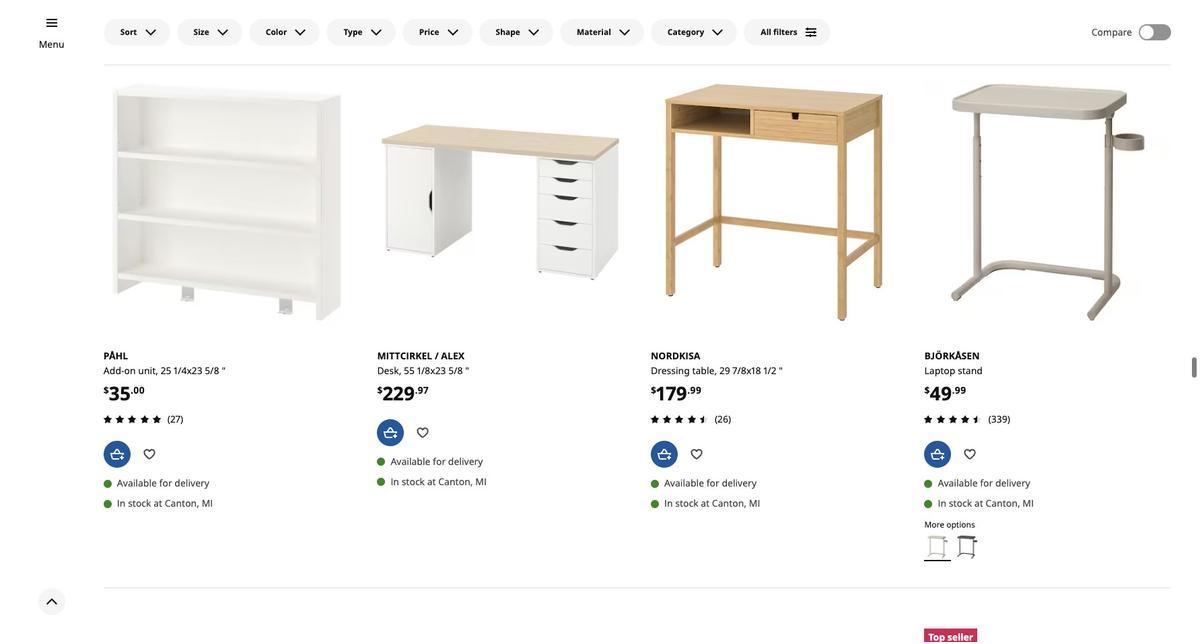 Task type: locate. For each thing, give the bounding box(es) containing it.
in stock at canton, mi
[[391, 475, 487, 488], [117, 497, 213, 510], [665, 497, 760, 510], [938, 497, 1034, 510]]

5/8 inside the mittcirkel / alex desk, 55 1/8x23 5/8 " $ 229 . 97
[[449, 364, 463, 377]]

7/8x18
[[733, 364, 761, 377]]

menu button
[[39, 37, 64, 52]]

delivery for .
[[722, 477, 757, 490]]

1 5/8 from the left
[[205, 364, 219, 377]]

229
[[383, 380, 415, 406]]

all filters button
[[744, 19, 831, 46]]

5/8 down alex
[[449, 364, 463, 377]]

99 inside nordkisa dressing table, 29 7/8x18 1/2 " $ 179 . 99
[[690, 384, 702, 396]]

stock for .
[[675, 497, 699, 510]]

all filters
[[761, 26, 798, 38]]

category button
[[651, 19, 738, 46]]

5/8 right 1/4x23
[[205, 364, 219, 377]]

available for 229
[[391, 455, 431, 468]]

99 down table,
[[690, 384, 702, 396]]

2 $ from the left
[[651, 384, 656, 396]]

$ down dressing
[[651, 384, 656, 396]]

review: 4.3 out of 5 stars. total reviews: 26 image
[[647, 412, 712, 428]]

available
[[391, 455, 431, 468], [117, 477, 157, 490], [665, 477, 704, 490], [938, 477, 978, 490]]

1 99 from the left
[[690, 384, 702, 396]]

25
[[161, 364, 171, 377]]

påhl
[[104, 349, 128, 362]]

(27)
[[168, 413, 183, 426]]

. inside the björkåsen laptop stand $ 49 . 99
[[952, 384, 955, 396]]

3 $ from the left
[[377, 384, 383, 396]]

nordkisa dressing table, 29 7/8x18 1/2 " $ 179 . 99
[[651, 349, 783, 406]]

"
[[222, 364, 226, 377], [779, 364, 783, 377], [465, 364, 469, 377]]

1/2
[[764, 364, 777, 377]]

29
[[720, 364, 730, 377]]

price
[[419, 26, 439, 38]]

stand
[[958, 364, 983, 377]]

179
[[656, 380, 688, 406]]

in
[[391, 475, 399, 488], [117, 497, 126, 510], [665, 497, 673, 510], [938, 497, 947, 510]]

. down laptop
[[952, 384, 955, 396]]

1 $ from the left
[[104, 384, 109, 396]]

5/8
[[205, 364, 219, 377], [449, 364, 463, 377]]

0 horizontal spatial 99
[[690, 384, 702, 396]]

for for 229
[[433, 455, 446, 468]]

$ down desk,
[[377, 384, 383, 396]]

1 " from the left
[[222, 364, 226, 377]]

99 inside the björkåsen laptop stand $ 49 . 99
[[955, 384, 967, 396]]

2 5/8 from the left
[[449, 364, 463, 377]]

laptop
[[925, 364, 956, 377]]

" right 1/4x23
[[222, 364, 226, 377]]

0 horizontal spatial "
[[222, 364, 226, 377]]

compare
[[1092, 26, 1133, 38]]

" inside påhl add-on unit, 25 1/4x23 5/8 " $ 35 . 00
[[222, 364, 226, 377]]

35
[[109, 380, 131, 406]]

mi
[[475, 475, 487, 488], [202, 497, 213, 510], [749, 497, 760, 510], [1023, 497, 1034, 510]]

color button
[[249, 19, 320, 46]]

" right "1/2"
[[779, 364, 783, 377]]

at for .
[[701, 497, 710, 510]]

stock for 35
[[128, 497, 151, 510]]

2 99 from the left
[[955, 384, 967, 396]]

canton,
[[439, 475, 473, 488], [165, 497, 199, 510], [712, 497, 747, 510], [986, 497, 1021, 510]]

more
[[925, 519, 945, 531]]

påhl add-on unit, 25 1/4x23 5/8 " $ 35 . 00
[[104, 349, 226, 406]]

delivery
[[448, 455, 483, 468], [175, 477, 209, 490], [722, 477, 757, 490], [996, 477, 1031, 490]]

size button
[[177, 19, 242, 46]]

available for delivery
[[391, 455, 483, 468], [117, 477, 209, 490], [665, 477, 757, 490], [938, 477, 1031, 490]]

2 horizontal spatial "
[[779, 364, 783, 377]]

3 " from the left
[[465, 364, 469, 377]]

2 " from the left
[[779, 364, 783, 377]]

in for 35
[[117, 497, 126, 510]]

$ inside the mittcirkel / alex desk, 55 1/8x23 5/8 " $ 229 . 97
[[377, 384, 383, 396]]

in stock at canton, mi for 229
[[391, 475, 487, 488]]

99 right 49
[[955, 384, 967, 396]]

4 . from the left
[[952, 384, 955, 396]]

. down 1/8x23
[[415, 384, 418, 396]]

49
[[930, 380, 952, 406]]

dressing
[[651, 364, 690, 377]]

0 horizontal spatial 5/8
[[205, 364, 219, 377]]

5/8 for 35
[[205, 364, 219, 377]]

" right 1/8x23
[[465, 364, 469, 377]]

$ down laptop
[[925, 384, 930, 396]]

canton, for 229
[[439, 475, 473, 488]]

$ inside nordkisa dressing table, 29 7/8x18 1/2 " $ 179 . 99
[[651, 384, 656, 396]]

. inside nordkisa dressing table, 29 7/8x18 1/2 " $ 179 . 99
[[688, 384, 690, 396]]

3 . from the left
[[415, 384, 418, 396]]

1 horizontal spatial 5/8
[[449, 364, 463, 377]]

mittcirkel / alex desk, 55 1/8x23 5/8 " $ 229 . 97
[[377, 349, 469, 406]]

4 $ from the left
[[925, 384, 930, 396]]

review: 4.5 out of 5 stars. total reviews: 339 image
[[921, 412, 986, 428]]

$ inside the björkåsen laptop stand $ 49 . 99
[[925, 384, 930, 396]]

size
[[194, 26, 209, 38]]

$ down add-
[[104, 384, 109, 396]]

. inside påhl add-on unit, 25 1/4x23 5/8 " $ 35 . 00
[[131, 384, 133, 396]]

björkåsen
[[925, 349, 980, 362]]

.
[[131, 384, 133, 396], [688, 384, 690, 396], [415, 384, 418, 396], [952, 384, 955, 396]]

2 . from the left
[[688, 384, 690, 396]]

" inside the mittcirkel / alex desk, 55 1/8x23 5/8 " $ 229 . 97
[[465, 364, 469, 377]]

at for 229
[[427, 475, 436, 488]]

mi for .
[[749, 497, 760, 510]]

table,
[[692, 364, 717, 377]]

available for delivery for 229
[[391, 455, 483, 468]]

5/8 inside påhl add-on unit, 25 1/4x23 5/8 " $ 35 . 00
[[205, 364, 219, 377]]

type
[[344, 26, 363, 38]]

$
[[104, 384, 109, 396], [651, 384, 656, 396], [377, 384, 383, 396], [925, 384, 930, 396]]

stock
[[402, 475, 425, 488], [128, 497, 151, 510], [675, 497, 699, 510], [949, 497, 972, 510]]

shape button
[[479, 19, 553, 46]]

1 . from the left
[[131, 384, 133, 396]]

in for 229
[[391, 475, 399, 488]]

1 horizontal spatial 99
[[955, 384, 967, 396]]

add-
[[104, 364, 124, 377]]

1 horizontal spatial "
[[465, 364, 469, 377]]

99
[[690, 384, 702, 396], [955, 384, 967, 396]]

at
[[427, 475, 436, 488], [154, 497, 162, 510], [701, 497, 710, 510], [975, 497, 984, 510]]

for
[[433, 455, 446, 468], [159, 477, 172, 490], [707, 477, 720, 490], [980, 477, 993, 490]]

. down on
[[131, 384, 133, 396]]

on
[[124, 364, 136, 377]]

. down dressing
[[688, 384, 690, 396]]



Task type: vqa. For each thing, say whether or not it's contained in the screenshot.
stock
yes



Task type: describe. For each thing, give the bounding box(es) containing it.
shape
[[496, 26, 520, 38]]

material button
[[560, 19, 644, 46]]

" inside nordkisa dressing table, 29 7/8x18 1/2 " $ 179 . 99
[[779, 364, 783, 377]]

mi for 35
[[202, 497, 213, 510]]

canton, for 35
[[165, 497, 199, 510]]

stock for 229
[[402, 475, 425, 488]]

all
[[761, 26, 772, 38]]

(339)
[[989, 413, 1011, 426]]

delivery for 35
[[175, 477, 209, 490]]

. inside the mittcirkel / alex desk, 55 1/8x23 5/8 " $ 229 . 97
[[415, 384, 418, 396]]

nordkisa
[[651, 349, 700, 362]]

color
[[266, 26, 287, 38]]

available for .
[[665, 477, 704, 490]]

material
[[577, 26, 611, 38]]

00
[[133, 384, 145, 396]]

97
[[418, 384, 429, 396]]

in for .
[[665, 497, 673, 510]]

at for 35
[[154, 497, 162, 510]]

sort button
[[104, 19, 170, 46]]

filters
[[774, 26, 798, 38]]

available for delivery for 35
[[117, 477, 209, 490]]

options
[[947, 519, 975, 531]]

review: 4.8 out of 5 stars. total reviews: 27 image
[[100, 412, 165, 428]]

55
[[404, 364, 415, 377]]

5/8 for 229
[[449, 364, 463, 377]]

" for 35
[[222, 364, 226, 377]]

unit,
[[138, 364, 158, 377]]

menu
[[39, 38, 64, 50]]

delivery for 229
[[448, 455, 483, 468]]

sort
[[120, 26, 137, 38]]

1/4x23
[[174, 364, 202, 377]]

1/8x23
[[417, 364, 446, 377]]

/
[[435, 349, 439, 362]]

available for 35
[[117, 477, 157, 490]]

category
[[668, 26, 705, 38]]

canton, for .
[[712, 497, 747, 510]]

price button
[[402, 19, 472, 46]]

mi for 229
[[475, 475, 487, 488]]

" for 229
[[465, 364, 469, 377]]

for for .
[[707, 477, 720, 490]]

type button
[[327, 19, 396, 46]]

available for delivery for .
[[665, 477, 757, 490]]

alex
[[441, 349, 465, 362]]

in stock at canton, mi for 35
[[117, 497, 213, 510]]

for for 35
[[159, 477, 172, 490]]

$ inside påhl add-on unit, 25 1/4x23 5/8 " $ 35 . 00
[[104, 384, 109, 396]]

björkåsen laptop stand $ 49 . 99
[[925, 349, 983, 406]]

(26)
[[715, 413, 731, 426]]

more options
[[925, 519, 975, 531]]

in stock at canton, mi for .
[[665, 497, 760, 510]]

desk,
[[377, 364, 402, 377]]

mittcirkel
[[377, 349, 432, 362]]



